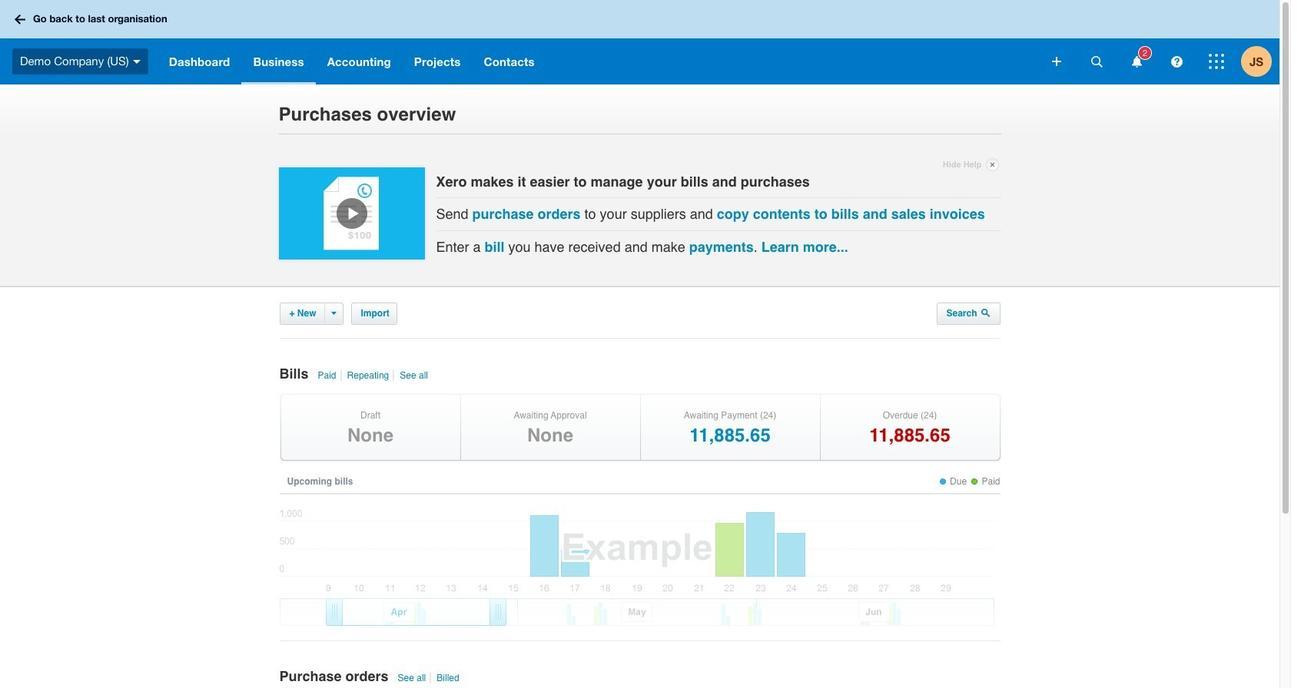 Task type: describe. For each thing, give the bounding box(es) containing it.
1 svg image from the left
[[1132, 56, 1142, 67]]

search image
[[982, 309, 991, 318]]



Task type: vqa. For each thing, say whether or not it's contained in the screenshot.
first svg icon from the right
yes



Task type: locate. For each thing, give the bounding box(es) containing it.
0 horizontal spatial svg image
[[1132, 56, 1142, 67]]

svg image
[[1132, 56, 1142, 67], [1171, 56, 1183, 67]]

svg image
[[15, 14, 25, 24], [1210, 54, 1225, 69], [1091, 56, 1103, 67], [1053, 57, 1062, 66], [133, 60, 140, 64]]

banner
[[0, 0, 1280, 85]]

1 horizontal spatial svg image
[[1171, 56, 1183, 67]]

2 svg image from the left
[[1171, 56, 1183, 67]]



